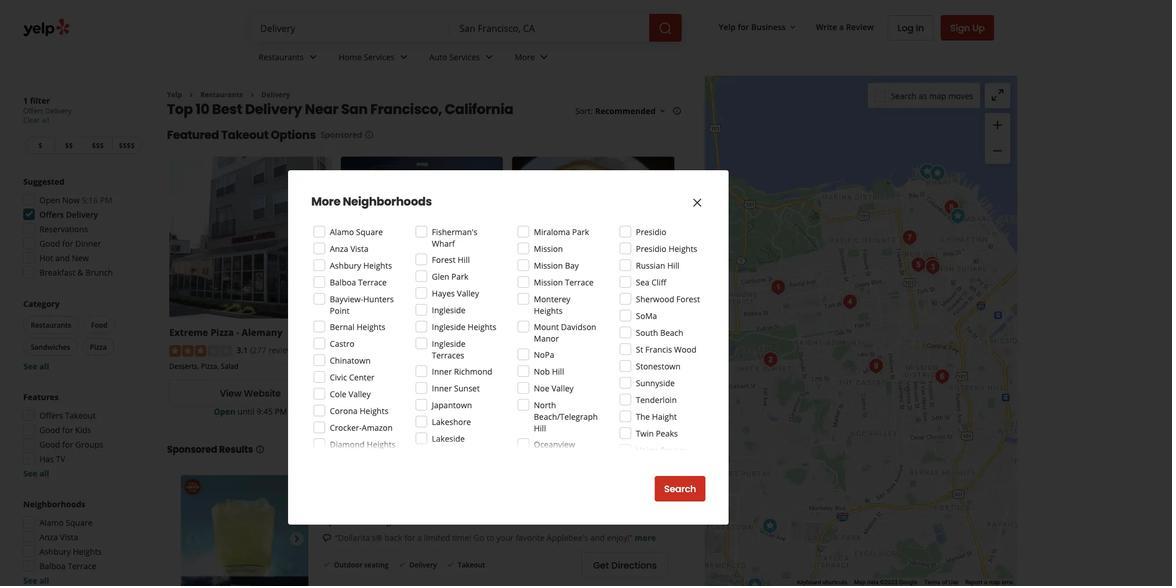 Task type: locate. For each thing, give the bounding box(es) containing it.
2 mission from the top
[[534, 260, 563, 271]]

alamo square inside group
[[39, 518, 92, 529]]

heights inside monterey heights
[[534, 305, 563, 316]]

close image
[[691, 196, 705, 210]]

of
[[942, 580, 948, 587]]

visitacion valley
[[636, 462, 696, 473]]

0 horizontal spatial park
[[452, 271, 469, 282]]

north beach/telegraph hill
[[534, 400, 598, 434]]

until left 10:00
[[407, 407, 424, 418]]

0 vertical spatial presidio
[[636, 226, 667, 237]]

valley up search button
[[674, 462, 696, 473]]

dinner
[[75, 238, 101, 249]]

1 vertical spatial a
[[418, 533, 422, 544]]

1 horizontal spatial park
[[572, 226, 589, 237]]

alamo
[[330, 226, 354, 237], [39, 518, 64, 529]]

forest down wharf
[[432, 254, 456, 265]]

1 vertical spatial more
[[311, 194, 341, 210]]

0 horizontal spatial alamo square
[[39, 518, 92, 529]]

features
[[23, 392, 59, 403]]

neighborhoods inside group
[[23, 499, 85, 510]]

reviews) right '(54'
[[607, 345, 638, 356]]

group containing neighborhoods
[[20, 499, 144, 587]]

16 info v2 image right 'results'
[[255, 445, 265, 455]]

inner
[[432, 366, 452, 377], [432, 383, 452, 394]]

1 horizontal spatial now
[[598, 387, 618, 400]]

miraloma
[[534, 226, 570, 237]]

get directions down the enjoy!"
[[593, 559, 657, 572]]

0 horizontal spatial search
[[664, 483, 696, 496]]

0 horizontal spatial pizza
[[90, 342, 107, 352]]

2 16 checkmark v2 image from the left
[[446, 561, 456, 570]]

good for good for dinner
[[39, 238, 60, 249]]

see all for alamo
[[23, 576, 49, 587]]

japantown
[[432, 400, 472, 411]]

pm right 9:45
[[275, 407, 287, 418]]

3 mission from the top
[[534, 277, 563, 288]]

all for neighborhoods
[[39, 576, 49, 587]]

a right 'write'
[[840, 21, 844, 32]]

3 see all from the top
[[23, 576, 49, 587]]

zoom out image
[[991, 144, 1005, 158]]

diamond
[[330, 439, 365, 450]]

for left business
[[738, 21, 749, 32]]

and left the enjoy!"
[[591, 533, 605, 544]]

0 horizontal spatial sponsored
[[167, 444, 217, 457]]

2 see all from the top
[[23, 468, 49, 479]]

1 vertical spatial midnight
[[365, 516, 399, 527]]

presidio up russian
[[636, 243, 667, 254]]

ingleside up ingleside terraces
[[432, 322, 466, 333]]

anza vista inside group
[[39, 532, 78, 543]]

pizza, down 3.1 star rating "image"
[[201, 362, 219, 371]]

sponsored down top 10 best delivery near san francisco, california
[[321, 129, 362, 140]]

mission up 'monterey'
[[534, 277, 563, 288]]

1 horizontal spatial get directions
[[593, 559, 657, 572]]

1 horizontal spatial anza
[[330, 243, 348, 254]]

directions for get directions link to the left
[[408, 387, 454, 400]]

map for error
[[989, 580, 1001, 587]]

16 info v2 image
[[365, 130, 374, 140], [255, 445, 265, 455]]

takeout up kids
[[65, 410, 96, 421]]

restaurants inside business categories 'element'
[[259, 51, 304, 62]]

0 horizontal spatial yelp
[[167, 90, 182, 99]]

16 checkmark v2 image down time!
[[446, 561, 456, 570]]

good for groups
[[39, 439, 103, 450]]

2 pizza, from the left
[[554, 362, 572, 371]]

directions down more
[[611, 559, 657, 572]]

9:45
[[257, 407, 273, 418]]

park for glen park
[[452, 271, 469, 282]]

pasha sf image
[[921, 253, 944, 276]]

2 vertical spatial mission
[[534, 277, 563, 288]]

for for business
[[738, 21, 749, 32]]

2 vertical spatial see all
[[23, 576, 49, 587]]

1 vertical spatial anza
[[39, 532, 58, 543]]

1 horizontal spatial open until midnight
[[555, 407, 632, 418]]

offers inside 1 filter offers delivery clear all
[[23, 106, 43, 116]]

takeout down best
[[221, 127, 269, 143]]

yelp for business
[[719, 21, 786, 32]]

get directions link down the enjoy!"
[[582, 553, 668, 578]]

1 horizontal spatial balboa terrace
[[330, 277, 387, 288]]

2 see from the top
[[23, 468, 37, 479]]

valley down glen park
[[457, 288, 479, 299]]

pizza inside 'pizza' button
[[90, 342, 107, 352]]

& inside group
[[77, 267, 83, 278]]

jamra pizzeria & grill
[[512, 327, 609, 339]]

16 info v2 image down san
[[365, 130, 374, 140]]

0 vertical spatial pizza
[[211, 327, 234, 339]]

sponsored left 'results'
[[167, 444, 217, 457]]

savor image
[[759, 349, 783, 372]]

korean soul chicken image
[[898, 226, 922, 250]]

filter
[[30, 95, 50, 106]]

group containing suggested
[[20, 176, 144, 282]]

10
[[196, 99, 209, 119]]

2 vertical spatial restaurants
[[31, 320, 71, 330]]

group containing category
[[21, 298, 144, 372]]

0 horizontal spatial services
[[364, 51, 395, 62]]

1 good from the top
[[39, 238, 60, 249]]

glen
[[432, 271, 449, 282]]

2 inner from the top
[[432, 383, 452, 394]]

1 horizontal spatial a
[[840, 21, 844, 32]]

& down new
[[77, 267, 83, 278]]

breakfast down hot and new
[[39, 267, 75, 278]]

search for search
[[664, 483, 696, 496]]

view website link
[[169, 381, 332, 406]]

brunch,
[[380, 359, 406, 368]]

0 horizontal spatial pizza,
[[201, 362, 219, 371]]

keyboard shortcuts button
[[797, 579, 848, 587]]

pm inside group
[[100, 195, 112, 206]]

new
[[72, 253, 89, 264]]

presidio for presidio heights
[[636, 243, 667, 254]]

24 chevron down v2 image
[[306, 50, 320, 64], [397, 50, 411, 64], [537, 50, 551, 64]]

breakfast inside ihop 331 reviews breakfast & brunch, burgers, pancakes
[[341, 359, 372, 368]]

0 horizontal spatial and
[[55, 253, 70, 264]]

vista
[[350, 243, 369, 254], [60, 532, 78, 543]]

a left limited in the left of the page
[[418, 533, 422, 544]]

24 chevron down v2 image left auto
[[397, 50, 411, 64]]

1 vertical spatial balboa terrace
[[39, 561, 96, 572]]

1 vertical spatial park
[[452, 271, 469, 282]]

1 vertical spatial balboa
[[39, 561, 66, 572]]

24 chevron down v2 image left home
[[306, 50, 320, 64]]

3 see from the top
[[23, 576, 37, 587]]

valley for cole valley
[[349, 389, 371, 400]]

0 vertical spatial search
[[891, 90, 917, 101]]

open up amazon
[[383, 407, 405, 418]]

ingleside down hayes on the left of the page
[[432, 305, 466, 316]]

amazon
[[362, 422, 393, 433]]

see all
[[23, 361, 49, 372], [23, 468, 49, 479], [23, 576, 49, 587]]

report a map error
[[966, 580, 1014, 587]]

anza inside more neighborhoods dialog
[[330, 243, 348, 254]]

wood
[[674, 344, 697, 355]]

now right the order
[[598, 387, 618, 400]]

2 see all button from the top
[[23, 468, 49, 479]]

sponsored for sponsored results
[[167, 444, 217, 457]]

all for category
[[39, 361, 49, 372]]

get directions link up open until 10:00 pm on the bottom left of page
[[341, 381, 503, 406]]

desserts, pizza, salad
[[169, 362, 238, 371]]

good down offers takeout
[[39, 425, 60, 436]]

valley for noe valley
[[552, 383, 574, 394]]

2 vertical spatial see
[[23, 576, 37, 587]]

get directions up open until 10:00 pm on the bottom left of page
[[390, 387, 454, 400]]

neighborhoods inside dialog
[[343, 194, 432, 210]]

4.5 star rating image
[[512, 346, 575, 357]]

16 checkmark v2 image for delivery
[[398, 561, 407, 570]]

soma
[[636, 311, 657, 322]]

0 vertical spatial see
[[23, 361, 37, 372]]

see all button
[[23, 361, 49, 372], [23, 468, 49, 479], [23, 576, 49, 587]]

union square
[[636, 445, 688, 456]]

search image
[[659, 22, 673, 35]]

1 16 checkmark v2 image from the left
[[398, 561, 407, 570]]

pizza left -
[[211, 327, 234, 339]]

1 horizontal spatial square
[[356, 226, 383, 237]]

more inside more neighborhoods dialog
[[311, 194, 341, 210]]

alamo inside group
[[39, 518, 64, 529]]

2 vertical spatial takeout
[[458, 561, 485, 570]]

inner for inner sunset
[[432, 383, 452, 394]]

0 horizontal spatial balboa terrace
[[39, 561, 96, 572]]

park for miraloma park
[[572, 226, 589, 237]]

inner down terraces
[[432, 366, 452, 377]]

1 horizontal spatial alamo square
[[330, 226, 383, 237]]

monterey
[[534, 294, 571, 305]]

0 horizontal spatial balboa
[[39, 561, 66, 572]]

offers down "filter"
[[23, 106, 43, 116]]

services right home
[[364, 51, 395, 62]]

24 chevron down v2 image inside home services link
[[397, 50, 411, 64]]

search inside search button
[[664, 483, 696, 496]]

restaurants up delivery link
[[259, 51, 304, 62]]

map right as
[[929, 90, 947, 101]]

0 horizontal spatial &
[[77, 267, 83, 278]]

hill down 'presidio heights'
[[668, 260, 680, 271]]

crocker-
[[330, 422, 362, 433]]

presidio up 'presidio heights'
[[636, 226, 667, 237]]

diamond heights
[[330, 439, 396, 450]]

until left 9:45
[[238, 407, 255, 418]]

1 vertical spatial vista
[[60, 532, 78, 543]]

offers for offers delivery
[[39, 209, 64, 220]]

the
[[636, 411, 650, 422]]

ashbury inside group
[[39, 547, 71, 558]]

anza vista inside more neighborhoods dialog
[[330, 243, 369, 254]]

cantoo latin asian rotisserie image
[[922, 256, 945, 279]]

0 horizontal spatial more
[[311, 194, 341, 210]]

yelp for yelp for business
[[719, 21, 736, 32]]

1 vertical spatial presidio
[[636, 243, 667, 254]]

jamra pizzeria & grill image
[[947, 205, 970, 228]]

1 presidio from the top
[[636, 226, 667, 237]]

breakfast up civic center
[[341, 359, 372, 368]]

2 vertical spatial &
[[373, 359, 379, 368]]

16 checkmark v2 image
[[322, 561, 332, 570]]

see
[[23, 361, 37, 372], [23, 468, 37, 479], [23, 576, 37, 587]]

map
[[929, 90, 947, 101], [989, 580, 1001, 587]]

1 inner from the top
[[432, 366, 452, 377]]

all for features
[[39, 468, 49, 479]]

ashbury heights
[[330, 260, 392, 271], [39, 547, 102, 558]]

2 horizontal spatial terrace
[[565, 277, 594, 288]]

1 pizza, from the left
[[201, 362, 219, 371]]

1 vertical spatial ashbury
[[39, 547, 71, 558]]

(54 reviews)
[[593, 345, 638, 356]]

for for dinner
[[62, 238, 73, 249]]

hill up glen park
[[458, 254, 470, 265]]

16 checkmark v2 image for takeout
[[446, 561, 456, 570]]

1 horizontal spatial get
[[593, 559, 609, 572]]

vista inside more neighborhoods dialog
[[350, 243, 369, 254]]

valley right noe
[[552, 383, 574, 394]]

home services
[[339, 51, 395, 62]]

1 horizontal spatial directions
[[611, 559, 657, 572]]

1 horizontal spatial &
[[373, 359, 379, 368]]

0 vertical spatial ashbury heights
[[330, 260, 392, 271]]

0 vertical spatial balboa
[[330, 277, 356, 288]]

for inside yelp for business button
[[738, 21, 749, 32]]

until for directions
[[407, 407, 424, 418]]

restaurants link left 16 chevron right v2 image
[[201, 90, 243, 99]]

map left error
[[989, 580, 1001, 587]]

inner up japantown
[[432, 383, 452, 394]]

ingleside for ingleside terraces
[[432, 338, 466, 349]]

2 ingleside from the top
[[432, 322, 466, 333]]

mission
[[534, 243, 563, 254], [534, 260, 563, 271], [534, 277, 563, 288]]

1 horizontal spatial takeout
[[221, 127, 269, 143]]

1 vertical spatial restaurants
[[201, 90, 243, 99]]

yelp left 16 chevron right v2 icon
[[167, 90, 182, 99]]

now for order
[[598, 387, 618, 400]]

breakfast & brunch
[[39, 267, 113, 278]]

until down the order
[[579, 407, 596, 418]]

24 chevron down v2 image inside more link
[[537, 50, 551, 64]]

pizza down the food button
[[90, 342, 107, 352]]

$$$
[[92, 141, 104, 150]]

balboa inside more neighborhoods dialog
[[330, 277, 356, 288]]

delivery right 16 chevron right v2 image
[[261, 90, 290, 99]]

for up hot and new
[[62, 238, 73, 249]]

1 horizontal spatial ashbury heights
[[330, 260, 392, 271]]

midnight up back
[[365, 516, 399, 527]]

& down reviews
[[373, 359, 379, 368]]

hot
[[39, 253, 53, 264]]

1 horizontal spatial 16 info v2 image
[[365, 130, 374, 140]]

0 horizontal spatial get
[[390, 387, 406, 400]]

hill
[[458, 254, 470, 265], [668, 260, 680, 271], [552, 366, 564, 377], [534, 423, 546, 434]]

applebee's grill + bar image
[[916, 160, 939, 184]]

good for dinner
[[39, 238, 101, 249]]

see all button for alamo square
[[23, 576, 49, 587]]

sea cliff
[[636, 277, 666, 288]]

sandwiches button
[[23, 339, 78, 356]]

1 vertical spatial see all button
[[23, 468, 49, 479]]

square inside group
[[66, 518, 92, 529]]

services left 24 chevron down v2 icon
[[449, 51, 480, 62]]

takeout for featured
[[221, 127, 269, 143]]

search down visitacion valley
[[664, 483, 696, 496]]

16 speech v2 image
[[322, 534, 332, 543]]

1 horizontal spatial ashbury
[[330, 260, 361, 271]]

1 24 chevron down v2 image from the left
[[306, 50, 320, 64]]

featured
[[167, 127, 219, 143]]

1 vertical spatial 16 info v2 image
[[255, 445, 265, 455]]

ashbury heights inside more neighborhoods dialog
[[330, 260, 392, 271]]

0 vertical spatial restaurants link
[[249, 42, 329, 75]]

auto services link
[[420, 42, 506, 75]]

2 vertical spatial a
[[984, 580, 988, 587]]

zoom in image
[[991, 118, 1005, 132]]

1 vertical spatial ashbury heights
[[39, 547, 102, 558]]

valley up corona heights
[[349, 389, 371, 400]]

2 24 chevron down v2 image from the left
[[397, 50, 411, 64]]

1 vertical spatial sponsored
[[167, 444, 217, 457]]

next image
[[290, 533, 304, 547]]

business categories element
[[249, 42, 994, 75]]

2 vertical spatial square
[[66, 518, 92, 529]]

more for more
[[515, 51, 535, 62]]

0 vertical spatial midnight
[[598, 407, 632, 418]]

get up open until 10:00 pm on the bottom left of page
[[390, 387, 406, 400]]

park up hayes valley
[[452, 271, 469, 282]]

breakfast inside group
[[39, 267, 75, 278]]

hill right 'nob'
[[552, 366, 564, 377]]

and right hot
[[55, 253, 70, 264]]

2 vertical spatial good
[[39, 439, 60, 450]]

pm right the 5:16
[[100, 195, 112, 206]]

has
[[39, 454, 54, 465]]

services for home services
[[364, 51, 395, 62]]

visitacion
[[636, 462, 672, 473]]

get down the enjoy!"
[[593, 559, 609, 572]]

russian
[[636, 260, 665, 271]]

24 chevron down v2 image right 24 chevron down v2 icon
[[537, 50, 551, 64]]

see for alamo square
[[23, 576, 37, 587]]

a
[[840, 21, 844, 32], [418, 533, 422, 544], [984, 580, 988, 587]]

a right report
[[984, 580, 988, 587]]

good up 'has tv'
[[39, 439, 60, 450]]

terms of use link
[[925, 580, 959, 587]]

2 horizontal spatial square
[[661, 445, 688, 456]]

restaurants left 16 chevron right v2 image
[[201, 90, 243, 99]]

2 horizontal spatial a
[[984, 580, 988, 587]]

presidio for presidio
[[636, 226, 667, 237]]

directions up 10:00
[[408, 387, 454, 400]]

2 horizontal spatial pm
[[449, 407, 461, 418]]

that's amore woodfire pizza image
[[759, 515, 782, 538]]

restaurants up sandwiches
[[31, 320, 71, 330]]

1 vertical spatial neighborhoods
[[23, 499, 85, 510]]

noe valley
[[534, 383, 574, 394]]

mount davidson manor
[[534, 322, 597, 344]]

0 horizontal spatial directions
[[408, 387, 454, 400]]

24 chevron down v2 image for more
[[537, 50, 551, 64]]

takeout for offers
[[65, 410, 96, 421]]

pizza, right 'nob'
[[554, 362, 572, 371]]

offers for offers takeout
[[39, 410, 63, 421]]

featured takeout options
[[167, 127, 316, 143]]

terrace for bayview-
[[358, 277, 387, 288]]

limited
[[424, 533, 450, 544]]

2 good from the top
[[39, 425, 60, 436]]

sponsored results
[[167, 444, 253, 457]]

3 good from the top
[[39, 439, 60, 450]]

3 see all button from the top
[[23, 576, 49, 587]]

2 horizontal spatial restaurants
[[259, 51, 304, 62]]

tv
[[56, 454, 65, 465]]

services for auto services
[[449, 51, 480, 62]]

0 horizontal spatial pm
[[100, 195, 112, 206]]

clear
[[23, 115, 40, 125]]

more inside more link
[[515, 51, 535, 62]]

16 checkmark v2 image
[[398, 561, 407, 570], [446, 561, 456, 570]]

offers up good for kids
[[39, 410, 63, 421]]

open up 16 speech v2 image
[[322, 516, 344, 527]]

food button
[[84, 317, 115, 334]]

sherwood
[[636, 294, 675, 305]]

ashbury inside more neighborhoods dialog
[[330, 260, 361, 271]]

south beach
[[636, 327, 684, 338]]

0 vertical spatial restaurants
[[259, 51, 304, 62]]

house of thai image
[[907, 254, 930, 277]]

delivery down "filter"
[[45, 106, 71, 116]]

extreme pizza - alemany link
[[169, 327, 283, 339]]

mission for mission bay
[[534, 260, 563, 271]]

24 chevron down v2 image inside restaurants link
[[306, 50, 320, 64]]

mission down miraloma
[[534, 243, 563, 254]]

more for more neighborhoods
[[311, 194, 341, 210]]

reviews) right (277
[[269, 345, 300, 356]]

16 checkmark v2 image right seating
[[398, 561, 407, 570]]

near
[[305, 99, 338, 119]]

1 horizontal spatial terrace
[[358, 277, 387, 288]]

0 horizontal spatial 16 checkmark v2 image
[[398, 561, 407, 570]]

midnight down order now
[[598, 407, 632, 418]]

0 horizontal spatial vista
[[60, 532, 78, 543]]

0 vertical spatial &
[[77, 267, 83, 278]]

lakeshore
[[432, 417, 471, 428]]

now
[[62, 195, 80, 206], [598, 387, 618, 400]]

1 horizontal spatial sponsored
[[321, 129, 362, 140]]

north
[[534, 400, 556, 411]]

1 see all from the top
[[23, 361, 49, 372]]

good up hot
[[39, 238, 60, 249]]

0 vertical spatial offers
[[23, 106, 43, 116]]

1 vertical spatial inner
[[432, 383, 452, 394]]

grill
[[590, 327, 609, 339]]

0 vertical spatial alamo square
[[330, 226, 383, 237]]

1 services from the left
[[364, 51, 395, 62]]

park
[[572, 226, 589, 237], [452, 271, 469, 282]]

restaurants inside button
[[31, 320, 71, 330]]

0 vertical spatial see all
[[23, 361, 49, 372]]

report a map error link
[[966, 580, 1014, 587]]

forest right the sherwood
[[677, 294, 700, 305]]

civic
[[330, 372, 347, 383]]

yelp left business
[[719, 21, 736, 32]]

3 ingleside from the top
[[432, 338, 466, 349]]

saucy asian image
[[865, 355, 888, 378]]

3 24 chevron down v2 image from the left
[[537, 50, 551, 64]]

& inside ihop 331 reviews breakfast & brunch, burgers, pancakes
[[373, 359, 379, 368]]

restaurants link up delivery link
[[249, 42, 329, 75]]

open down view
[[214, 407, 236, 418]]

open until 10:00 pm
[[383, 407, 461, 418]]

park right miraloma
[[572, 226, 589, 237]]

1 vertical spatial ingleside
[[432, 322, 466, 333]]

now inside group
[[62, 195, 80, 206]]

map
[[854, 580, 866, 587]]

yelp inside button
[[719, 21, 736, 32]]

until for website
[[238, 407, 255, 418]]

2 horizontal spatial &
[[581, 327, 588, 339]]

2 presidio from the top
[[636, 243, 667, 254]]

0 vertical spatial directions
[[408, 387, 454, 400]]

2 services from the left
[[449, 51, 480, 62]]

mission for mission terrace
[[534, 277, 563, 288]]

google image
[[708, 572, 746, 587]]

takeout down go
[[458, 561, 485, 570]]

0 horizontal spatial now
[[62, 195, 80, 206]]

group
[[985, 113, 1011, 164], [20, 176, 144, 282], [21, 298, 144, 372], [20, 391, 144, 480], [20, 499, 144, 587]]

all inside 1 filter offers delivery clear all
[[42, 115, 49, 125]]

mission up mission terrace
[[534, 260, 563, 271]]

a for report
[[984, 580, 988, 587]]

see for offers takeout
[[23, 468, 37, 479]]

offers up reservations
[[39, 209, 64, 220]]

for down offers takeout
[[62, 425, 73, 436]]

inner for inner richmond
[[432, 366, 452, 377]]

hill up oceanview
[[534, 423, 546, 434]]

services
[[364, 51, 395, 62], [449, 51, 480, 62]]

now up 'offers delivery'
[[62, 195, 80, 206]]

takeout inside group
[[65, 410, 96, 421]]

1 horizontal spatial pizza
[[211, 327, 234, 339]]

0 vertical spatial inner
[[432, 366, 452, 377]]

for down good for kids
[[62, 439, 73, 450]]

open until midnight up the "dollarita's®
[[322, 516, 399, 527]]

search left as
[[891, 90, 917, 101]]

1 horizontal spatial midnight
[[598, 407, 632, 418]]

0 horizontal spatial midnight
[[365, 516, 399, 527]]

pm for view
[[275, 407, 287, 418]]

map region
[[577, 0, 1023, 587]]

0 horizontal spatial map
[[929, 90, 947, 101]]

None search field
[[251, 14, 684, 42]]

now for open
[[62, 195, 80, 206]]

0 vertical spatial ashbury
[[330, 260, 361, 271]]

more
[[635, 533, 656, 544]]

ingleside up terraces
[[432, 338, 466, 349]]



Task type: vqa. For each thing, say whether or not it's contained in the screenshot.
Bed & Breakfast inside search dialog
no



Task type: describe. For each thing, give the bounding box(es) containing it.
search for search as map moves
[[891, 90, 917, 101]]

open for view website
[[214, 407, 236, 418]]

valley for visitacion valley
[[674, 462, 696, 473]]

0 horizontal spatial get directions
[[390, 387, 454, 400]]

"dollarita's®
[[335, 533, 383, 544]]

(54
[[593, 345, 605, 356]]

terms
[[925, 580, 941, 587]]

1 vertical spatial square
[[661, 445, 688, 456]]

san
[[341, 99, 368, 119]]

balboa terrace inside group
[[39, 561, 96, 572]]

bayview-hunters point
[[330, 294, 394, 316]]

as
[[919, 90, 927, 101]]

sandwiches, pizza, burgers
[[512, 362, 599, 371]]

0 vertical spatial open until midnight
[[555, 407, 632, 418]]

1 vertical spatial get directions
[[593, 559, 657, 572]]

manor
[[534, 333, 559, 344]]

24 chevron down v2 image for restaurants
[[306, 50, 320, 64]]

center
[[349, 372, 375, 383]]

ashbury heights inside group
[[39, 547, 102, 558]]

terms of use
[[925, 580, 959, 587]]

fisherman's wharf
[[432, 226, 478, 249]]

bernal
[[330, 322, 355, 333]]

jamra pizzeria & grill link
[[512, 327, 609, 339]]

kung food image
[[839, 291, 862, 314]]

groups
[[75, 439, 103, 450]]

chubby noodle image
[[940, 196, 963, 219]]

options
[[271, 127, 316, 143]]

yelp link
[[167, 90, 182, 99]]

auto services
[[429, 51, 480, 62]]

sign up
[[951, 21, 985, 34]]

noe
[[534, 383, 550, 394]]

delivery link
[[261, 90, 290, 99]]

cliff
[[652, 277, 666, 288]]

$
[[38, 141, 42, 150]]

sort:
[[575, 105, 593, 116]]

1 vertical spatial open until midnight
[[322, 516, 399, 527]]

ingleside terraces
[[432, 338, 466, 361]]

in
[[916, 21, 924, 35]]

top
[[167, 99, 193, 119]]

"dollarita's® back for a limited time! go to your favorite applebee's and enjoy!" more
[[335, 533, 656, 544]]

fisherman's
[[432, 226, 478, 237]]

jamra
[[512, 327, 540, 339]]

website
[[244, 387, 281, 400]]

1 see from the top
[[23, 361, 37, 372]]

1 see all button from the top
[[23, 361, 49, 372]]

2 reviews) from the left
[[607, 345, 638, 356]]

see all button for offers takeout
[[23, 468, 49, 479]]

view website
[[220, 387, 281, 400]]

california
[[445, 99, 514, 119]]

1 horizontal spatial restaurants
[[201, 90, 243, 99]]

1 vertical spatial and
[[591, 533, 605, 544]]

alamo inside more neighborhoods dialog
[[330, 226, 354, 237]]

expand map image
[[991, 88, 1005, 102]]

$$$ button
[[83, 137, 112, 154]]

burgers
[[574, 362, 599, 371]]

(277
[[250, 345, 267, 356]]

peaks
[[656, 428, 678, 439]]

log in link
[[888, 15, 934, 41]]

balboa terrace inside more neighborhoods dialog
[[330, 277, 387, 288]]

go
[[474, 533, 484, 544]]

3.1 star rating image
[[169, 346, 232, 357]]

brunch
[[85, 267, 113, 278]]

keyboard
[[797, 580, 821, 587]]

1 reviews) from the left
[[269, 345, 300, 356]]

24 chevron down v2 image
[[482, 50, 496, 64]]

more link
[[506, 42, 561, 75]]

open for order now
[[555, 407, 577, 418]]

map for moves
[[929, 90, 947, 101]]

delivery down limited in the left of the page
[[410, 561, 437, 570]]

0 vertical spatial 16 info v2 image
[[365, 130, 374, 140]]

best
[[212, 99, 242, 119]]

sea
[[636, 277, 650, 288]]

clear all link
[[23, 115, 49, 125]]

vista inside group
[[60, 532, 78, 543]]

presidio heights
[[636, 243, 698, 254]]

until for now
[[579, 407, 596, 418]]

sunnyside
[[636, 378, 675, 389]]

16 chevron down v2 image
[[788, 23, 798, 32]]

delivery inside 1 filter offers delivery clear all
[[45, 106, 71, 116]]

terrace for monterey
[[565, 277, 594, 288]]

suggested
[[23, 176, 64, 187]]

1 vertical spatial get
[[593, 559, 609, 572]]

1 vertical spatial get directions link
[[582, 553, 668, 578]]

ingleside for ingleside heights
[[432, 322, 466, 333]]

ihop image
[[926, 162, 950, 185]]

delivery up options
[[245, 99, 302, 119]]

twin
[[636, 428, 654, 439]]

0 horizontal spatial a
[[418, 533, 422, 544]]

favorite
[[516, 533, 545, 544]]

16 chevron right v2 image
[[248, 90, 257, 100]]

civic center
[[330, 372, 375, 383]]

16 info v2 image
[[673, 107, 682, 116]]

bernal heights
[[330, 322, 385, 333]]

$ button
[[26, 137, 54, 154]]

16 chevron right v2 image
[[187, 90, 196, 100]]

1 mission from the top
[[534, 243, 563, 254]]

terraces
[[432, 350, 464, 361]]

view
[[220, 387, 242, 400]]

nopa
[[534, 349, 554, 360]]

hill inside north beach/telegraph hill
[[534, 423, 546, 434]]

lakeside
[[432, 433, 465, 444]]

search button
[[655, 477, 706, 502]]

3.1
[[237, 345, 248, 356]]

1 horizontal spatial forest
[[677, 294, 700, 305]]

anza inside group
[[39, 532, 58, 543]]

farmhouse kitchen thai cuisine image
[[931, 366, 954, 389]]

pancakes
[[436, 359, 467, 368]]

top 10 best delivery near san francisco, california
[[167, 99, 514, 119]]

a for write
[[840, 21, 844, 32]]

alamo square inside more neighborhoods dialog
[[330, 226, 383, 237]]

forest hill
[[432, 254, 470, 265]]

2 horizontal spatial takeout
[[458, 561, 485, 570]]

hill for forest hill
[[458, 254, 470, 265]]

more link
[[635, 533, 656, 544]]

delivery down open now 5:16 pm
[[66, 209, 98, 220]]

0 horizontal spatial 16 info v2 image
[[255, 445, 265, 455]]

open now 5:16 pm
[[39, 195, 112, 206]]

$$$$
[[119, 141, 135, 150]]

google
[[899, 580, 918, 587]]

heights inside group
[[73, 547, 102, 558]]

1 ingleside from the top
[[432, 305, 466, 316]]

good for good for groups
[[39, 439, 60, 450]]

pizza, for order
[[554, 362, 572, 371]]

pizza, for view
[[201, 362, 219, 371]]

for for kids
[[62, 425, 73, 436]]

map data ©2023 google
[[854, 580, 918, 587]]

applebee's
[[547, 533, 588, 544]]

0 vertical spatial forest
[[432, 254, 456, 265]]

order now
[[570, 387, 618, 400]]

balboa inside group
[[39, 561, 66, 572]]

pm for get
[[449, 407, 461, 418]]

nob
[[534, 366, 550, 377]]

for for groups
[[62, 439, 73, 450]]

1 vertical spatial &
[[581, 327, 588, 339]]

0 horizontal spatial get directions link
[[341, 381, 503, 406]]

chinatown
[[330, 355, 371, 366]]

hill for russian hill
[[668, 260, 680, 271]]

until up the "dollarita's®
[[346, 516, 363, 527]]

-
[[236, 327, 239, 339]]

for right back
[[404, 533, 415, 544]]

24 chevron down v2 image for home services
[[397, 50, 411, 64]]

applebee's grill + bar image
[[181, 476, 308, 587]]

shortcuts
[[823, 580, 848, 587]]

0 vertical spatial get
[[390, 387, 406, 400]]

yelp for yelp link
[[167, 90, 182, 99]]

group containing features
[[20, 391, 144, 480]]

good for good for kids
[[39, 425, 60, 436]]

monterey heights
[[534, 294, 571, 316]]

st francis wood
[[636, 344, 697, 355]]

sponsored for sponsored
[[321, 129, 362, 140]]

corona heights
[[330, 406, 389, 417]]

1 horizontal spatial restaurants link
[[249, 42, 329, 75]]

more neighborhoods dialog
[[0, 0, 1172, 587]]

see all for offers
[[23, 468, 49, 479]]

review
[[846, 21, 874, 32]]

slideshow element
[[181, 476, 308, 587]]

inner sunset
[[432, 383, 480, 394]]

previous image
[[186, 533, 199, 547]]

open down suggested
[[39, 195, 60, 206]]

ingleside heights
[[432, 322, 497, 333]]

open for get directions
[[383, 407, 405, 418]]

valley for hayes valley
[[457, 288, 479, 299]]

miraloma park
[[534, 226, 589, 237]]

offers delivery
[[39, 209, 98, 220]]

directions for the bottommost get directions link
[[611, 559, 657, 572]]

richmond
[[454, 366, 493, 377]]

$$
[[65, 141, 73, 150]]

ihop
[[341, 327, 364, 339]]

south
[[636, 327, 658, 338]]

order
[[570, 387, 595, 400]]

extreme pizza - alemany image
[[744, 575, 767, 587]]

0 vertical spatial and
[[55, 253, 70, 264]]

0 horizontal spatial terrace
[[68, 561, 96, 572]]

dumpling baby china bistro image
[[767, 276, 790, 299]]

0 horizontal spatial restaurants link
[[201, 90, 243, 99]]

time!
[[452, 533, 472, 544]]

hill for nob hill
[[552, 366, 564, 377]]

extreme
[[169, 327, 208, 339]]



